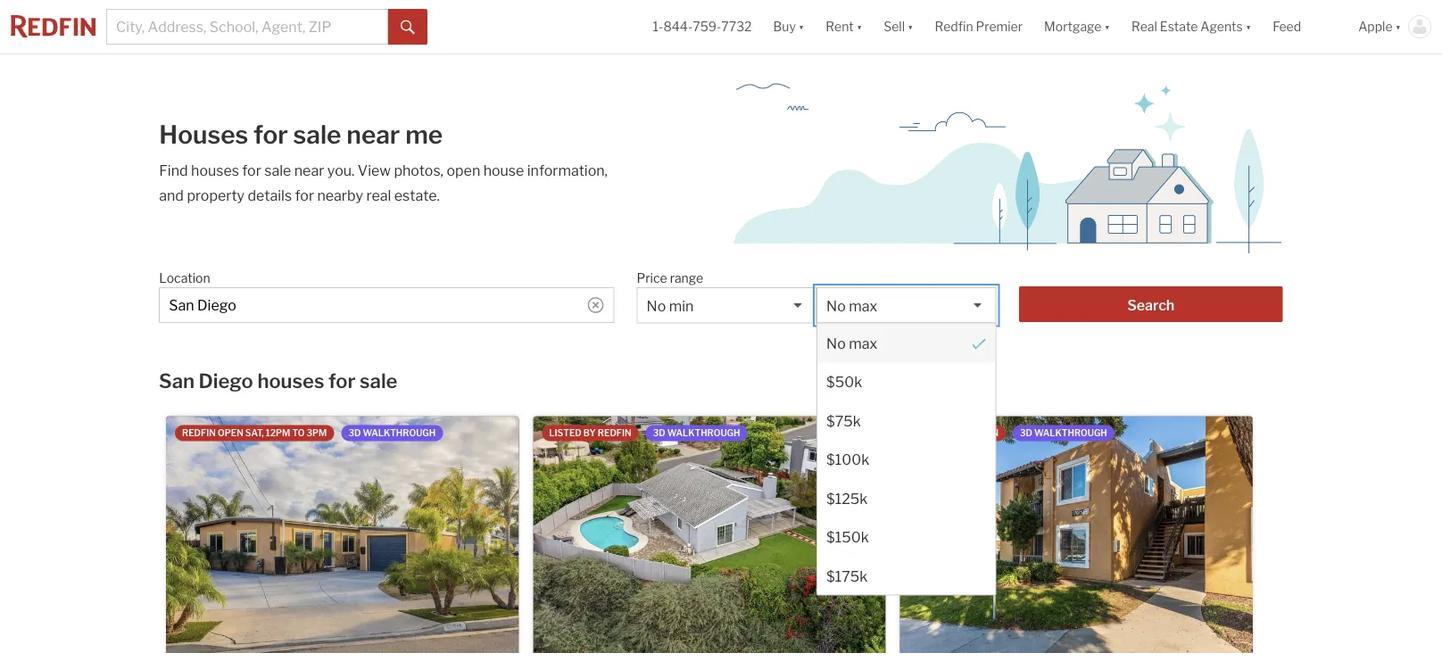 Task type: describe. For each thing, give the bounding box(es) containing it.
no max inside dialog
[[827, 334, 877, 352]]

sat,
[[245, 428, 264, 439]]

redfin premier button
[[924, 0, 1034, 54]]

find houses for sale near you.
[[159, 162, 358, 179]]

premier
[[976, 19, 1023, 34]]

1 listed from the left
[[549, 428, 582, 439]]

by for second photo of 17075 w bernardo dr #106, san diego, ca 92127 from right
[[951, 428, 963, 439]]

1 vertical spatial houses
[[257, 369, 324, 393]]

2 walkthrough from the left
[[667, 428, 740, 439]]

0 vertical spatial near
[[347, 120, 400, 150]]

real estate agents ▾ link
[[1132, 0, 1251, 54]]

1-844-759-7732 link
[[653, 19, 752, 34]]

2 3d from the left
[[653, 428, 666, 439]]

2 listed from the left
[[916, 428, 949, 439]]

sell ▾
[[884, 19, 913, 34]]

redfin premier
[[935, 19, 1023, 34]]

property
[[187, 187, 245, 204]]

houses
[[159, 120, 248, 150]]

real
[[1132, 19, 1157, 34]]

1-
[[653, 19, 664, 34]]

redfin
[[935, 19, 973, 34]]

844-
[[664, 19, 693, 34]]

$150k
[[827, 528, 869, 546]]

1-844-759-7732
[[653, 19, 752, 34]]

3 walkthrough from the left
[[1034, 428, 1107, 439]]

1 photo of 5951 highplace dr, san diego, ca 92120 image from the left
[[533, 416, 886, 653]]

list box containing no max
[[817, 287, 997, 596]]

no max element
[[818, 324, 996, 362]]

759-
[[693, 19, 721, 34]]

1 3d walkthrough from the left
[[348, 428, 436, 439]]

mortgage ▾ button
[[1034, 0, 1121, 54]]

2 photo of 5331 via aquario, san diego, ca 92111 image from the left
[[519, 416, 871, 653]]

▾ for rent ▾
[[857, 19, 862, 34]]

mortgage
[[1044, 19, 1102, 34]]

▾ for buy ▾
[[799, 19, 804, 34]]

rent ▾
[[826, 19, 862, 34]]

sell
[[884, 19, 905, 34]]

2 photo of 5951 highplace dr, san diego, ca 92120 image from the left
[[886, 416, 1238, 653]]

real
[[366, 187, 391, 204]]

min
[[669, 297, 694, 315]]

price range
[[637, 270, 704, 286]]

san diego houses for sale
[[159, 369, 398, 393]]

sell ▾ button
[[884, 0, 913, 54]]

search button
[[1019, 286, 1283, 322]]

sell ▾ button
[[873, 0, 924, 54]]

information,
[[527, 162, 608, 179]]

buy
[[773, 19, 796, 34]]

to
[[292, 428, 305, 439]]

and
[[159, 187, 184, 204]]

▾ for apple ▾
[[1395, 19, 1401, 34]]

$100k
[[827, 451, 869, 468]]

1 horizontal spatial sale
[[293, 120, 341, 150]]

12pm
[[266, 428, 290, 439]]

3 redfin from the left
[[965, 428, 999, 439]]

price
[[637, 270, 667, 286]]

2 max from the top
[[849, 334, 877, 352]]

estate.
[[394, 187, 440, 204]]

7732
[[721, 19, 752, 34]]

dialog containing no max
[[817, 323, 997, 596]]



Task type: vqa. For each thing, say whether or not it's contained in the screenshot.
the estimate to the top
no



Task type: locate. For each thing, give the bounding box(es) containing it.
$125k
[[827, 490, 868, 507]]

houses up to
[[257, 369, 324, 393]]

max up no max element
[[849, 297, 877, 315]]

view
[[358, 162, 391, 179]]

dialog
[[817, 323, 997, 596]]

estate
[[1160, 19, 1198, 34]]

1 photo of 5331 via aquario, san diego, ca 92111 image from the left
[[166, 416, 519, 653]]

real estate agents ▾
[[1132, 19, 1251, 34]]

1 walkthrough from the left
[[363, 428, 436, 439]]

buy ▾ button
[[763, 0, 815, 54]]

▾ right buy
[[799, 19, 804, 34]]

redfin open sat, 12pm to 3pm
[[182, 428, 327, 439]]

near up view
[[347, 120, 400, 150]]

1 photo of 17075 w bernardo dr #106, san diego, ca 92127 image from the left
[[900, 416, 1253, 653]]

0 vertical spatial sale
[[293, 120, 341, 150]]

feed
[[1273, 19, 1301, 34]]

0 horizontal spatial 3d walkthrough
[[348, 428, 436, 439]]

1 ▾ from the left
[[799, 19, 804, 34]]

buy ▾ button
[[773, 0, 804, 54]]

0 horizontal spatial near
[[294, 162, 324, 179]]

feed button
[[1262, 0, 1348, 54]]

▾ for mortgage ▾
[[1104, 19, 1110, 34]]

1 listed by redfin from the left
[[549, 428, 632, 439]]

search
[[1128, 296, 1175, 314]]

no max up $50k
[[827, 334, 877, 352]]

0 horizontal spatial by
[[584, 428, 596, 439]]

1 horizontal spatial redfin
[[598, 428, 632, 439]]

1 redfin from the left
[[182, 428, 216, 439]]

rent ▾ button
[[815, 0, 873, 54]]

house
[[483, 162, 524, 179]]

clear input button
[[588, 297, 604, 313]]

2 3d walkthrough from the left
[[653, 428, 740, 439]]

1 vertical spatial sale
[[264, 162, 291, 179]]

City, Address, School, Agent, ZIP search field
[[106, 9, 388, 45], [159, 287, 614, 323]]

3d walkthrough
[[348, 428, 436, 439], [653, 428, 740, 439], [1020, 428, 1107, 439]]

san
[[159, 369, 195, 393]]

▾ right sell
[[908, 19, 913, 34]]

▾ inside real estate agents ▾ link
[[1246, 19, 1251, 34]]

you.
[[327, 162, 355, 179]]

listed by redfin
[[549, 428, 632, 439], [916, 428, 999, 439]]

0 horizontal spatial listed
[[549, 428, 582, 439]]

1 vertical spatial no max
[[827, 334, 877, 352]]

▾ right agents
[[1246, 19, 1251, 34]]

2 horizontal spatial redfin
[[965, 428, 999, 439]]

apple ▾
[[1359, 19, 1401, 34]]

6 ▾ from the left
[[1395, 19, 1401, 34]]

▾ right the mortgage
[[1104, 19, 1110, 34]]

photos,
[[394, 162, 444, 179]]

open
[[218, 428, 243, 439]]

near
[[347, 120, 400, 150], [294, 162, 324, 179]]

2 redfin from the left
[[598, 428, 632, 439]]

0 horizontal spatial houses
[[191, 162, 239, 179]]

3 3d walkthrough from the left
[[1020, 428, 1107, 439]]

1 horizontal spatial walkthrough
[[667, 428, 740, 439]]

4 ▾ from the left
[[1104, 19, 1110, 34]]

mortgage ▾
[[1044, 19, 1110, 34]]

for inside view photos, open house information, and property details for nearby real estate.
[[295, 187, 314, 204]]

▾ right rent
[[857, 19, 862, 34]]

diego
[[199, 369, 253, 393]]

1 horizontal spatial houses
[[257, 369, 324, 393]]

1 max from the top
[[849, 297, 877, 315]]

no max
[[827, 297, 877, 315], [827, 334, 877, 352]]

▾ right apple
[[1395, 19, 1401, 34]]

1 vertical spatial near
[[294, 162, 324, 179]]

by
[[584, 428, 596, 439], [951, 428, 963, 439]]

2 by from the left
[[951, 428, 963, 439]]

▾ for sell ▾
[[908, 19, 913, 34]]

no max up no max element
[[827, 297, 877, 315]]

for
[[253, 120, 288, 150], [242, 162, 261, 179], [295, 187, 314, 204], [328, 369, 356, 393]]

no min
[[647, 297, 694, 315]]

1 horizontal spatial by
[[951, 428, 963, 439]]

view photos, open house information, and property details for nearby real estate.
[[159, 162, 608, 204]]

houses up property
[[191, 162, 239, 179]]

2 ▾ from the left
[[857, 19, 862, 34]]

1 vertical spatial max
[[849, 334, 877, 352]]

$175k
[[827, 567, 868, 585]]

0 horizontal spatial redfin
[[182, 428, 216, 439]]

1 horizontal spatial near
[[347, 120, 400, 150]]

near left 'you.'
[[294, 162, 324, 179]]

max up $50k
[[849, 334, 877, 352]]

apple
[[1359, 19, 1393, 34]]

find
[[159, 162, 188, 179]]

list box
[[817, 287, 997, 596]]

photo of 5951 highplace dr, san diego, ca 92120 image
[[533, 416, 886, 653], [886, 416, 1238, 653]]

submit search image
[[401, 20, 415, 35]]

houses
[[191, 162, 239, 179], [257, 369, 324, 393]]

▾ inside mortgage ▾ dropdown button
[[1104, 19, 1110, 34]]

5 ▾ from the left
[[1246, 19, 1251, 34]]

3 ▾ from the left
[[908, 19, 913, 34]]

range
[[670, 270, 704, 286]]

0 horizontal spatial sale
[[264, 162, 291, 179]]

1 horizontal spatial 3d walkthrough
[[653, 428, 740, 439]]

0 vertical spatial no max
[[827, 297, 877, 315]]

1 horizontal spatial listed
[[916, 428, 949, 439]]

▾ inside rent ▾ dropdown button
[[857, 19, 862, 34]]

agents
[[1201, 19, 1243, 34]]

houses for sale near me
[[159, 120, 443, 150]]

0 horizontal spatial 3d
[[348, 428, 361, 439]]

location
[[159, 270, 210, 286]]

details
[[248, 187, 292, 204]]

me
[[405, 120, 443, 150]]

3d
[[348, 428, 361, 439], [653, 428, 666, 439], [1020, 428, 1033, 439]]

mortgage ▾ button
[[1044, 0, 1110, 54]]

photo of 17075 w bernardo dr #106, san diego, ca 92127 image
[[900, 416, 1253, 653], [1253, 416, 1442, 653]]

2 horizontal spatial walkthrough
[[1034, 428, 1107, 439]]

1 no max from the top
[[827, 297, 877, 315]]

3 3d from the left
[[1020, 428, 1033, 439]]

$75k
[[827, 412, 861, 429]]

2 vertical spatial sale
[[360, 369, 398, 393]]

$50k
[[827, 373, 862, 390]]

▾ inside buy ▾ dropdown button
[[799, 19, 804, 34]]

2 horizontal spatial 3d walkthrough
[[1020, 428, 1107, 439]]

0 horizontal spatial walkthrough
[[363, 428, 436, 439]]

max
[[849, 297, 877, 315], [849, 334, 877, 352]]

2 listed by redfin from the left
[[916, 428, 999, 439]]

2 photo of 17075 w bernardo dr #106, san diego, ca 92127 image from the left
[[1253, 416, 1442, 653]]

1 by from the left
[[584, 428, 596, 439]]

nearby
[[317, 187, 363, 204]]

by for 1st photo of 5951 highplace dr, san diego, ca 92120 from the left
[[584, 428, 596, 439]]

buy ▾
[[773, 19, 804, 34]]

open
[[447, 162, 480, 179]]

sale
[[293, 120, 341, 150], [264, 162, 291, 179], [360, 369, 398, 393]]

redfin
[[182, 428, 216, 439], [598, 428, 632, 439], [965, 428, 999, 439]]

0 vertical spatial max
[[849, 297, 877, 315]]

▾ inside sell ▾ dropdown button
[[908, 19, 913, 34]]

1 horizontal spatial listed by redfin
[[916, 428, 999, 439]]

▾
[[799, 19, 804, 34], [857, 19, 862, 34], [908, 19, 913, 34], [1104, 19, 1110, 34], [1246, 19, 1251, 34], [1395, 19, 1401, 34]]

walkthrough
[[363, 428, 436, 439], [667, 428, 740, 439], [1034, 428, 1107, 439]]

3pm
[[307, 428, 327, 439]]

2 horizontal spatial 3d
[[1020, 428, 1033, 439]]

listed
[[549, 428, 582, 439], [916, 428, 949, 439]]

1 horizontal spatial 3d
[[653, 428, 666, 439]]

0 vertical spatial city, address, school, agent, zip search field
[[106, 9, 388, 45]]

rent ▾ button
[[826, 0, 862, 54]]

2 no max from the top
[[827, 334, 877, 352]]

0 vertical spatial houses
[[191, 162, 239, 179]]

2 horizontal spatial sale
[[360, 369, 398, 393]]

1 3d from the left
[[348, 428, 361, 439]]

real estate agents ▾ button
[[1121, 0, 1262, 54]]

0 horizontal spatial listed by redfin
[[549, 428, 632, 439]]

1 vertical spatial city, address, school, agent, zip search field
[[159, 287, 614, 323]]

rent
[[826, 19, 854, 34]]

no
[[647, 297, 666, 315], [827, 297, 846, 315], [827, 334, 846, 352]]

search input image
[[588, 297, 604, 313]]

photo of 5331 via aquario, san diego, ca 92111 image
[[166, 416, 519, 653], [519, 416, 871, 653]]



